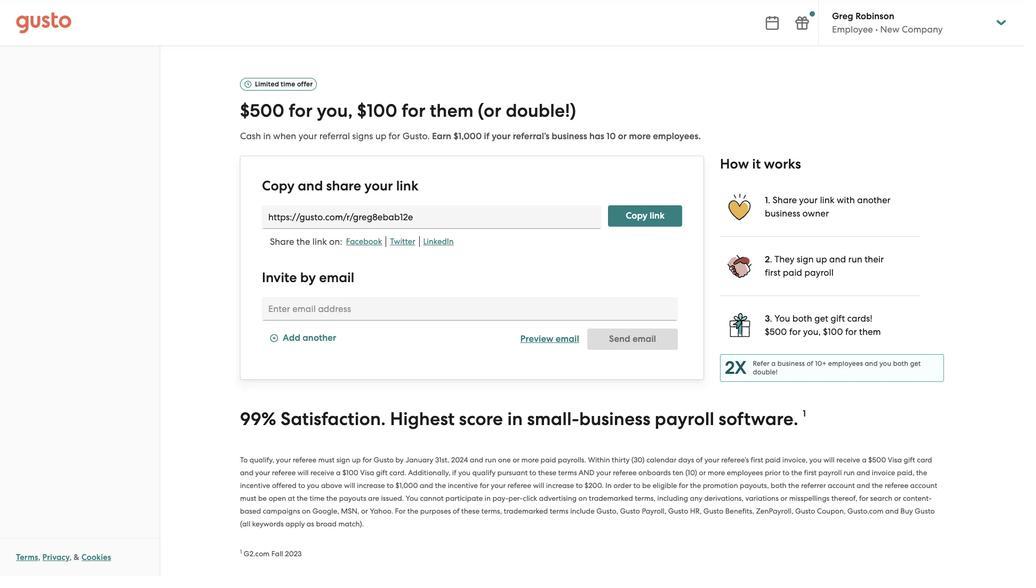 Task type: describe. For each thing, give the bounding box(es) containing it.
and left "buy"
[[885, 507, 899, 515]]

share inside 1 . share your link with another business owner
[[773, 195, 797, 205]]

you inside 3 . you both get gift cards! $500 for you, $100 for them
[[775, 313, 790, 324]]

copy for copy and share your link
[[262, 178, 295, 194]]

privacy
[[42, 553, 69, 562]]

offered
[[272, 481, 297, 490]]

and up the thereof,
[[857, 481, 870, 490]]

another inside add another button
[[303, 333, 336, 344]]

1 vertical spatial in
[[507, 408, 523, 430]]

as
[[307, 519, 314, 528]]

2023
[[285, 549, 302, 558]]

1 horizontal spatial must
[[318, 455, 335, 464]]

card
[[917, 455, 932, 464]]

your up pay-
[[491, 481, 506, 490]]

software.
[[719, 408, 799, 430]]

small-
[[527, 408, 579, 430]]

to right pursuant
[[530, 468, 536, 477]]

0 horizontal spatial these
[[461, 507, 480, 515]]

. inside 3 . you both get gift cards! $500 for you, $100 for them
[[770, 313, 772, 324]]

linkedin button
[[420, 236, 458, 247]]

how
[[720, 156, 749, 172]]

0 vertical spatial $500
[[240, 100, 284, 122]]

twitter
[[390, 237, 415, 246]]

onboards
[[639, 468, 671, 477]]

broad
[[316, 519, 337, 528]]

0 horizontal spatial be
[[258, 494, 267, 502]]

2 vertical spatial a
[[336, 468, 341, 477]]

promotion
[[703, 481, 738, 490]]

qualify
[[472, 468, 496, 477]]

match).
[[338, 519, 364, 528]]

click
[[523, 494, 537, 502]]

google,
[[312, 507, 339, 515]]

or right one
[[513, 455, 520, 464]]

zenpayroll,
[[756, 507, 794, 515]]

1 account from the left
[[828, 481, 855, 490]]

business up thirty
[[579, 408, 651, 430]]

2 vertical spatial of
[[453, 507, 460, 515]]

and
[[579, 468, 595, 477]]

at
[[288, 494, 295, 502]]

0 horizontal spatial share
[[270, 236, 294, 247]]

1 vertical spatial a
[[862, 455, 867, 464]]

card.
[[389, 468, 406, 477]]

1 vertical spatial gift
[[904, 455, 915, 464]]

cash in when your referral signs up for gusto. earn $1,000 if your referral's business has 10 or more employees.
[[240, 131, 701, 142]]

copy and share your link
[[262, 178, 419, 194]]

in inside to qualify, your referee must sign up for gusto by january 31st, 2024 and run one or more paid payrolls. within thirty (30) calendar days of your referee's first paid invoice, you will receive a $500 visa gift card and your referee will receive a $100 visa gift card. additionally, if you qualify pursuant to these terms and your referee onboards ten (10) or more employees prior to the first payroll run and invoice paid, the incentive offered to you above will increase to $1,000 and the incentive for your referee will increase to $200. in order to be eligible for the promotion payouts, both the referrer account and the referee account must be open at the time the payouts are issued. you cannot participate in pay-per-click advertising on trademarked terms, including any derivations, variations or misspellings thereof, for search or content- based campaigns on google, msn, or yahoo. for the purposes of these terms, trademarked terms include gusto, gusto payroll, gusto hr, gusto benefits, zenpayroll, gusto coupon, gusto.com and buy gusto (all keywords apply as broad match).
[[485, 494, 491, 502]]

1 for 1 . share your link with another business owner
[[765, 195, 768, 206]]

1 increase from the left
[[357, 481, 385, 490]]

to right prior
[[783, 468, 790, 477]]

g2.com
[[244, 549, 270, 558]]

0 vertical spatial visa
[[888, 455, 902, 464]]

0 horizontal spatial first
[[751, 455, 763, 464]]

0 vertical spatial email
[[319, 269, 354, 286]]

0 vertical spatial if
[[484, 131, 490, 142]]

add another button
[[270, 329, 336, 350]]

another inside 1 . share your link with another business owner
[[857, 195, 891, 205]]

2
[[765, 254, 770, 265]]

2 vertical spatial first
[[804, 468, 817, 477]]

payouts
[[339, 494, 366, 502]]

business inside refer a business of 10+ employees and you both get double!
[[778, 359, 805, 367]]

keywords
[[252, 519, 284, 528]]

participate
[[445, 494, 483, 502]]

$200.
[[585, 481, 604, 490]]

2 vertical spatial run
[[844, 468, 855, 477]]

0 horizontal spatial terms,
[[481, 507, 502, 515]]

one
[[498, 455, 511, 464]]

facebook button
[[342, 236, 386, 247]]

link inside button
[[650, 210, 665, 221]]

0 vertical spatial $1,000
[[454, 131, 482, 142]]

to
[[240, 455, 248, 464]]

privacy link
[[42, 553, 69, 562]]

and left invoice
[[857, 468, 870, 477]]

the left on: on the left of the page
[[296, 236, 310, 247]]

and down additionally,
[[420, 481, 433, 490]]

terms , privacy , & cookies
[[16, 553, 111, 562]]

0 vertical spatial on
[[579, 494, 587, 502]]

1 g2.com fall 2023
[[240, 548, 302, 558]]

company
[[902, 24, 943, 35]]

your down qualify,
[[255, 468, 270, 477]]

order
[[614, 481, 632, 490]]

the up any
[[690, 481, 701, 490]]

invite
[[262, 269, 297, 286]]

them inside 3 . you both get gift cards! $500 for you, $100 for them
[[859, 326, 881, 337]]

or up zenpayroll,
[[781, 494, 788, 502]]

your down (or
[[492, 131, 511, 142]]

time inside to qualify, your referee must sign up for gusto by january 31st, 2024 and run one or more paid payrolls. within thirty (30) calendar days of your referee's first paid invoice, you will receive a $500 visa gift card and your referee will receive a $100 visa gift card. additionally, if you qualify pursuant to these terms and your referee onboards ten (10) or more employees prior to the first payroll run and invoice paid, the incentive offered to you above will increase to $1,000 and the incentive for your referee will increase to $200. in order to be eligible for the promotion payouts, both the referrer account and the referee account must be open at the time the payouts are issued. you cannot participate in pay-per-click advertising on trademarked terms, including any derivations, variations or misspellings thereof, for search or content- based campaigns on google, msn, or yahoo. for the purposes of these terms, trademarked terms include gusto, gusto payroll, gusto hr, gusto benefits, zenpayroll, gusto coupon, gusto.com and buy gusto (all keywords apply as broad match).
[[310, 494, 325, 502]]

purposes
[[420, 507, 451, 515]]

if inside to qualify, your referee must sign up for gusto by january 31st, 2024 and run one or more paid payrolls. within thirty (30) calendar days of your referee's first paid invoice, you will receive a $500 visa gift card and your referee will receive a $100 visa gift card. additionally, if you qualify pursuant to these terms and your referee onboards ten (10) or more employees prior to the first payroll run and invoice paid, the incentive offered to you above will increase to $1,000 and the incentive for your referee will increase to $200. in order to be eligible for the promotion payouts, both the referrer account and the referee account must be open at the time the payouts are issued. you cannot participate in pay-per-click advertising on trademarked terms, including any derivations, variations or misspellings thereof, for search or content- based campaigns on google, msn, or yahoo. for the purposes of these terms, trademarked terms include gusto, gusto payroll, gusto hr, gusto benefits, zenpayroll, gusto coupon, gusto.com and buy gusto (all keywords apply as broad match).
[[452, 468, 457, 477]]

1 horizontal spatial trademarked
[[589, 494, 633, 502]]

campaigns
[[263, 507, 300, 515]]

or right (10)
[[699, 468, 706, 477]]

0 vertical spatial $100
[[357, 100, 397, 122]]

2x
[[725, 357, 747, 379]]

the up 'search'
[[872, 481, 883, 490]]

2 vertical spatial more
[[708, 468, 725, 477]]

0 vertical spatial these
[[538, 468, 557, 477]]

gusto down "derivations,"
[[704, 507, 724, 515]]

paid inside 2 . they sign up and run their first paid payroll
[[783, 267, 802, 278]]

your right qualify,
[[276, 455, 291, 464]]

0 vertical spatial by
[[300, 269, 316, 286]]

up inside 2 . they sign up and run their first paid payroll
[[816, 254, 827, 265]]

they
[[775, 254, 795, 265]]

and down to
[[240, 468, 254, 477]]

buy
[[901, 507, 913, 515]]

calendar
[[647, 455, 677, 464]]

terms link
[[16, 553, 38, 562]]

referee's
[[721, 455, 749, 464]]

business left the has
[[552, 131, 587, 142]]

or up "buy"
[[894, 494, 901, 502]]

linkedin
[[423, 237, 454, 246]]

issued.
[[381, 494, 404, 502]]

new
[[880, 24, 900, 35]]

advertising
[[539, 494, 577, 502]]

the up cannot
[[435, 481, 446, 490]]

pay-
[[493, 494, 509, 502]]

gusto navigation element
[[0, 46, 160, 89]]

1 vertical spatial visa
[[360, 468, 374, 477]]

any
[[690, 494, 703, 502]]

you inside refer a business of 10+ employees and you both get double!
[[880, 359, 892, 367]]

1 horizontal spatial more
[[629, 131, 651, 142]]

preview
[[520, 333, 554, 345]]

referrer
[[801, 481, 826, 490]]

with
[[837, 195, 855, 205]]

misspellings
[[789, 494, 830, 502]]

gusto down including
[[668, 507, 688, 515]]

2 . they sign up and run their first paid payroll
[[765, 254, 884, 278]]

eligible
[[653, 481, 677, 490]]

•
[[876, 24, 878, 35]]

the down card
[[916, 468, 927, 477]]

owner
[[803, 208, 829, 219]]

the right for
[[407, 507, 419, 515]]

preview email
[[520, 333, 579, 345]]

apply
[[286, 519, 305, 528]]

above
[[321, 481, 342, 490]]

99% satisfaction. highest score in small-business payroll software. 1
[[240, 408, 806, 430]]

to right order
[[634, 481, 641, 490]]

1 horizontal spatial of
[[696, 455, 703, 464]]

get inside 3 . you both get gift cards! $500 for you, $100 for them
[[815, 313, 829, 324]]

$500 inside to qualify, your referee must sign up for gusto by january 31st, 2024 and run one or more paid payrolls. within thirty (30) calendar days of your referee's first paid invoice, you will receive a $500 visa gift card and your referee will receive a $100 visa gift card. additionally, if you qualify pursuant to these terms and your referee onboards ten (10) or more employees prior to the first payroll run and invoice paid, the incentive offered to you above will increase to $1,000 and the incentive for your referee will increase to $200. in order to be eligible for the promotion payouts, both the referrer account and the referee account must be open at the time the payouts are issued. you cannot participate in pay-per-click advertising on trademarked terms, including any derivations, variations or misspellings thereof, for search or content- based campaigns on google, msn, or yahoo. for the purposes of these terms, trademarked terms include gusto, gusto payroll, gusto hr, gusto benefits, zenpayroll, gusto coupon, gusto.com and buy gusto (all keywords apply as broad match).
[[869, 455, 886, 464]]

2 increase from the left
[[546, 481, 574, 490]]

$1,000 inside to qualify, your referee must sign up for gusto by january 31st, 2024 and run one or more paid payrolls. within thirty (30) calendar days of your referee's first paid invoice, you will receive a $500 visa gift card and your referee will receive a $100 visa gift card. additionally, if you qualify pursuant to these terms and your referee onboards ten (10) or more employees prior to the first payroll run and invoice paid, the incentive offered to you above will increase to $1,000 and the incentive for your referee will increase to $200. in order to be eligible for the promotion payouts, both the referrer account and the referee account must be open at the time the payouts are issued. you cannot participate in pay-per-click advertising on trademarked terms, including any derivations, variations or misspellings thereof, for search or content- based campaigns on google, msn, or yahoo. for the purposes of these terms, trademarked terms include gusto, gusto payroll, gusto hr, gusto benefits, zenpayroll, gusto coupon, gusto.com and buy gusto (all keywords apply as broad match).
[[396, 481, 418, 490]]

employee
[[832, 24, 873, 35]]

share
[[326, 178, 361, 194]]

to down and
[[576, 481, 583, 490]]

1 , from the left
[[38, 553, 40, 562]]

your inside cash in when your referral signs up for gusto. earn $1,000 if your referral's business has 10 or more employees.
[[299, 131, 317, 141]]

0 horizontal spatial trademarked
[[504, 507, 548, 515]]

referral's
[[513, 131, 550, 142]]

and inside refer a business of 10+ employees and you both get double!
[[865, 359, 878, 367]]

double!)
[[506, 100, 576, 122]]

2 , from the left
[[69, 553, 72, 562]]

1 incentive from the left
[[240, 481, 270, 490]]

1 . share your link with another business owner
[[765, 195, 891, 219]]

(or
[[478, 100, 502, 122]]

1 vertical spatial payroll
[[655, 408, 714, 430]]

employees.
[[653, 131, 701, 142]]

0 vertical spatial them
[[430, 100, 474, 122]]

their
[[865, 254, 884, 265]]

preview email button
[[520, 329, 579, 350]]

2 account from the left
[[910, 481, 938, 490]]

the down invoice,
[[791, 468, 802, 477]]

greg robinson employee • new company
[[832, 11, 943, 35]]

open
[[269, 494, 286, 502]]

2x list
[[720, 177, 944, 382]]

twitter button
[[386, 236, 420, 247]]

refer
[[753, 359, 770, 367]]

an illustration of a heart image
[[727, 194, 753, 220]]

payrolls.
[[558, 455, 586, 464]]

1 for 1 g2.com fall 2023
[[240, 548, 242, 555]]

and up qualify
[[470, 455, 483, 464]]

1 horizontal spatial paid
[[765, 455, 781, 464]]

the down above
[[326, 494, 337, 502]]

run inside 2 . they sign up and run their first paid payroll
[[849, 254, 863, 265]]

days
[[678, 455, 694, 464]]

gusto down content-
[[915, 507, 935, 515]]



Task type: locate. For each thing, give the bounding box(es) containing it.
to right offered
[[298, 481, 305, 490]]

up inside cash in when your referral signs up for gusto. earn $1,000 if your referral's business has 10 or more employees.
[[375, 131, 386, 141]]

1 horizontal spatial these
[[538, 468, 557, 477]]

cookies
[[81, 553, 111, 562]]

99%
[[240, 408, 276, 430]]

email right preview
[[556, 333, 579, 345]]

if down 2024
[[452, 468, 457, 477]]

your left referee's
[[705, 455, 720, 464]]

paid up prior
[[765, 455, 781, 464]]

them
[[430, 100, 474, 122], [859, 326, 881, 337]]

limited
[[255, 80, 279, 88]]

and inside 2 . they sign up and run their first paid payroll
[[829, 254, 846, 265]]

1 horizontal spatial sign
[[797, 254, 814, 265]]

copy inside button
[[626, 210, 648, 221]]

content-
[[903, 494, 932, 502]]

0 vertical spatial be
[[642, 481, 651, 490]]

within
[[588, 455, 610, 464]]

first inside 2 . they sign up and run their first paid payroll
[[765, 267, 781, 278]]

0 horizontal spatial $1,000
[[396, 481, 418, 490]]

2 horizontal spatial up
[[816, 254, 827, 265]]

signs
[[352, 131, 373, 141]]

or right 10 in the top of the page
[[618, 131, 627, 142]]

fall
[[271, 549, 283, 558]]

of right days
[[696, 455, 703, 464]]

you inside to qualify, your referee must sign up for gusto by january 31st, 2024 and run one or more paid payrolls. within thirty (30) calendar days of your referee's first paid invoice, you will receive a $500 visa gift card and your referee will receive a $100 visa gift card. additionally, if you qualify pursuant to these terms and your referee onboards ten (10) or more employees prior to the first payroll run and invoice paid, the incentive offered to you above will increase to $1,000 and the incentive for your referee will increase to $200. in order to be eligible for the promotion payouts, both the referrer account and the referee account must be open at the time the payouts are issued. you cannot participate in pay-per-click advertising on trademarked terms, including any derivations, variations or misspellings thereof, for search or content- based campaigns on google, msn, or yahoo. for the purposes of these terms, trademarked terms include gusto, gusto payroll, gusto hr, gusto benefits, zenpayroll, gusto coupon, gusto.com and buy gusto (all keywords apply as broad match).
[[406, 494, 418, 502]]

get
[[815, 313, 829, 324], [910, 359, 921, 367]]

0 horizontal spatial ,
[[38, 553, 40, 562]]

msn,
[[341, 507, 359, 515]]

2 vertical spatial up
[[352, 455, 361, 464]]

1 vertical spatial up
[[816, 254, 827, 265]]

terms,
[[635, 494, 656, 502], [481, 507, 502, 515]]

payroll inside 2 . they sign up and run their first paid payroll
[[805, 267, 834, 278]]

in right score
[[507, 408, 523, 430]]

0 vertical spatial in
[[263, 131, 271, 141]]

gusto down misspellings
[[795, 507, 815, 515]]

another right with
[[857, 195, 891, 205]]

business up double!
[[778, 359, 805, 367]]

or right msn,
[[361, 507, 368, 515]]

receive up the thereof,
[[837, 455, 860, 464]]

1 vertical spatial you
[[406, 494, 418, 502]]

1 vertical spatial copy
[[626, 210, 648, 221]]

1 horizontal spatial copy
[[626, 210, 648, 221]]

$100 up signs
[[357, 100, 397, 122]]

. inside 1 . share your link with another business owner
[[768, 195, 771, 205]]

including
[[657, 494, 688, 502]]

0 vertical spatial time
[[281, 80, 295, 88]]

the right at
[[297, 494, 308, 502]]

copy for copy link
[[626, 210, 648, 221]]

sign
[[797, 254, 814, 265], [336, 455, 350, 464]]

0 horizontal spatial you,
[[317, 100, 353, 122]]

1 vertical spatial terms
[[550, 507, 569, 515]]

cookies button
[[81, 551, 111, 564]]

satisfaction.
[[281, 408, 386, 430]]

0 vertical spatial you,
[[317, 100, 353, 122]]

payroll
[[805, 267, 834, 278], [655, 408, 714, 430], [819, 468, 842, 477]]

link
[[396, 178, 419, 194], [820, 195, 835, 205], [650, 210, 665, 221], [312, 236, 327, 247]]

run left their
[[849, 254, 863, 265]]

2 horizontal spatial a
[[862, 455, 867, 464]]

0 horizontal spatial get
[[815, 313, 829, 324]]

Enter email address email field
[[262, 297, 678, 321]]

payroll up 3 . you both get gift cards! $500 for you, $100 for them
[[805, 267, 834, 278]]

a
[[772, 359, 776, 367], [862, 455, 867, 464], [336, 468, 341, 477]]

2 horizontal spatial more
[[708, 468, 725, 477]]

thereof,
[[832, 494, 858, 502]]

2 vertical spatial $500
[[869, 455, 886, 464]]

0 horizontal spatial them
[[430, 100, 474, 122]]

0 horizontal spatial both
[[771, 481, 787, 490]]

more up promotion
[[708, 468, 725, 477]]

gusto right gusto,
[[620, 507, 640, 515]]

$100 up 10+
[[823, 326, 843, 337]]

2 horizontal spatial in
[[507, 408, 523, 430]]

2 horizontal spatial 1
[[803, 408, 806, 419]]

0 horizontal spatial another
[[303, 333, 336, 344]]

include
[[570, 507, 595, 515]]

account up the thereof,
[[828, 481, 855, 490]]

or
[[618, 131, 627, 142], [513, 455, 520, 464], [699, 468, 706, 477], [781, 494, 788, 502], [894, 494, 901, 502], [361, 507, 368, 515]]

0 horizontal spatial 1
[[240, 548, 242, 555]]

variations
[[746, 494, 779, 502]]

0 horizontal spatial email
[[319, 269, 354, 286]]

your right when
[[299, 131, 317, 141]]

be left the open
[[258, 494, 267, 502]]

0 vertical spatial payroll
[[805, 267, 834, 278]]

1 vertical spatial $500
[[765, 326, 787, 337]]

it
[[752, 156, 761, 172]]

terms, down pay-
[[481, 507, 502, 515]]

link inside 1 . share your link with another business owner
[[820, 195, 835, 205]]

. inside 2 . they sign up and run their first paid payroll
[[770, 254, 772, 265]]

first up referrer
[[804, 468, 817, 477]]

you, inside 3 . you both get gift cards! $500 for you, $100 for them
[[803, 326, 821, 337]]

2 horizontal spatial gift
[[904, 455, 915, 464]]

1 vertical spatial by
[[396, 455, 404, 464]]

. for 1
[[768, 195, 771, 205]]

highest
[[390, 408, 455, 430]]

1 inside 1 g2.com fall 2023
[[240, 548, 242, 555]]

gift inside 3 . you both get gift cards! $500 for you, $100 for them
[[831, 313, 845, 324]]

your up the owner
[[799, 195, 818, 205]]

1 vertical spatial must
[[240, 494, 256, 502]]

sign right they
[[797, 254, 814, 265]]

0 vertical spatial gift
[[831, 313, 845, 324]]

ten
[[673, 468, 684, 477]]

0 vertical spatial trademarked
[[589, 494, 633, 502]]

0 vertical spatial 1
[[765, 195, 768, 206]]

both inside to qualify, your referee must sign up for gusto by january 31st, 2024 and run one or more paid payrolls. within thirty (30) calendar days of your referee's first paid invoice, you will receive a $500 visa gift card and your referee will receive a $100 visa gift card. additionally, if you qualify pursuant to these terms and your referee onboards ten (10) or more employees prior to the first payroll run and invoice paid, the incentive offered to you above will increase to $1,000 and the incentive for your referee will increase to $200. in order to be eligible for the promotion payouts, both the referrer account and the referee account must be open at the time the payouts are issued. you cannot participate in pay-per-click advertising on trademarked terms, including any derivations, variations or misspellings thereof, for search or content- based campaigns on google, msn, or yahoo. for the purposes of these terms, trademarked terms include gusto, gusto payroll, gusto hr, gusto benefits, zenpayroll, gusto coupon, gusto.com and buy gusto (all keywords apply as broad match).
[[771, 481, 787, 490]]

1 vertical spatial get
[[910, 359, 921, 367]]

up right they
[[816, 254, 827, 265]]

0 vertical spatial receive
[[837, 455, 860, 464]]

0 vertical spatial .
[[768, 195, 771, 205]]

first
[[765, 267, 781, 278], [751, 455, 763, 464], [804, 468, 817, 477]]

an illustration of a gift image
[[727, 312, 753, 338]]

in inside cash in when your referral signs up for gusto. earn $1,000 if your referral's business has 10 or more employees.
[[263, 131, 271, 141]]

you
[[880, 359, 892, 367], [810, 455, 822, 464], [458, 468, 471, 477], [307, 481, 319, 490]]

in
[[263, 131, 271, 141], [507, 408, 523, 430], [485, 494, 491, 502]]

home image
[[16, 12, 71, 33]]

add
[[283, 333, 300, 344]]

0 horizontal spatial on
[[302, 507, 311, 515]]

works
[[764, 156, 801, 172]]

1 vertical spatial $1,000
[[396, 481, 418, 490]]

and left share
[[298, 178, 323, 194]]

gusto up card.
[[374, 455, 394, 464]]

(10)
[[686, 468, 697, 477]]

0 horizontal spatial more
[[522, 455, 539, 464]]

$1,000
[[454, 131, 482, 142], [396, 481, 418, 490]]

1 horizontal spatial receive
[[837, 455, 860, 464]]

1 right software.
[[803, 408, 806, 419]]

$100 inside 3 . you both get gift cards! $500 for you, $100 for them
[[823, 326, 843, 337]]

1 vertical spatial 1
[[803, 408, 806, 419]]

for
[[289, 100, 313, 122], [402, 100, 426, 122], [389, 131, 400, 141], [789, 326, 801, 337], [845, 326, 857, 337], [363, 455, 372, 464], [480, 481, 489, 490], [679, 481, 688, 490], [859, 494, 869, 502]]

. for 2
[[770, 254, 772, 265]]

sign inside 2 . they sign up and run their first paid payroll
[[797, 254, 814, 265]]

$500 down limited
[[240, 100, 284, 122]]

1 vertical spatial $100
[[823, 326, 843, 337]]

robinson
[[856, 11, 895, 22]]

get inside refer a business of 10+ employees and you both get double!
[[910, 359, 921, 367]]

1 vertical spatial these
[[461, 507, 480, 515]]

your down within
[[596, 468, 611, 477]]

1 inside the 99% satisfaction. highest score in small-business payroll software. 1
[[803, 408, 806, 419]]

run
[[849, 254, 863, 265], [485, 455, 496, 464], [844, 468, 855, 477]]

1 vertical spatial employees
[[727, 468, 763, 477]]

1 vertical spatial terms,
[[481, 507, 502, 515]]

you,
[[317, 100, 353, 122], [803, 326, 821, 337]]

gusto
[[374, 455, 394, 464], [620, 507, 640, 515], [668, 507, 688, 515], [704, 507, 724, 515], [795, 507, 815, 515], [915, 507, 935, 515]]

by right invite
[[300, 269, 316, 286]]

add another
[[283, 333, 336, 344]]

qualify,
[[250, 455, 274, 464]]

of inside refer a business of 10+ employees and you both get double!
[[807, 359, 813, 367]]

1 left g2.com
[[240, 548, 242, 555]]

increase
[[357, 481, 385, 490], [546, 481, 574, 490]]

employees inside refer a business of 10+ employees and you both get double!
[[828, 359, 863, 367]]

1 vertical spatial receive
[[310, 468, 334, 477]]

a up double!
[[772, 359, 776, 367]]

module__icon___go7vc image
[[270, 334, 278, 343]]

a up gusto.com
[[862, 455, 867, 464]]

employees inside to qualify, your referee must sign up for gusto by january 31st, 2024 and run one or more paid payrolls. within thirty (30) calendar days of your referee's first paid invoice, you will receive a $500 visa gift card and your referee will receive a $100 visa gift card. additionally, if you qualify pursuant to these terms and your referee onboards ten (10) or more employees prior to the first payroll run and invoice paid, the incentive offered to you above will increase to $1,000 and the incentive for your referee will increase to $200. in order to be eligible for the promotion payouts, both the referrer account and the referee account must be open at the time the payouts are issued. you cannot participate in pay-per-click advertising on trademarked terms, including any derivations, variations or misspellings thereof, for search or content- based campaigns on google, msn, or yahoo. for the purposes of these terms, trademarked terms include gusto, gusto payroll, gusto hr, gusto benefits, zenpayroll, gusto coupon, gusto.com and buy gusto (all keywords apply as broad match).
[[727, 468, 763, 477]]

the left referrer
[[788, 481, 800, 490]]

copy link button
[[608, 205, 682, 227]]

pursuant
[[498, 468, 528, 477]]

trademarked
[[589, 494, 633, 502], [504, 507, 548, 515]]

1 horizontal spatial employees
[[828, 359, 863, 367]]

1 horizontal spatial account
[[910, 481, 938, 490]]

1 vertical spatial run
[[485, 455, 496, 464]]

terms down payrolls.
[[558, 468, 577, 477]]

1 horizontal spatial if
[[484, 131, 490, 142]]

greg
[[832, 11, 853, 22]]

on up as
[[302, 507, 311, 515]]

more up pursuant
[[522, 455, 539, 464]]

1 vertical spatial on
[[302, 507, 311, 515]]

1 horizontal spatial them
[[859, 326, 881, 337]]

0 horizontal spatial paid
[[541, 455, 556, 464]]

if down (or
[[484, 131, 490, 142]]

2 vertical spatial gift
[[376, 468, 388, 477]]

$1,000 right earn
[[454, 131, 482, 142]]

for inside cash in when your referral signs up for gusto. earn $1,000 if your referral's business has 10 or more employees.
[[389, 131, 400, 141]]

0 vertical spatial get
[[815, 313, 829, 324]]

1 horizontal spatial another
[[857, 195, 891, 205]]

1 vertical spatial share
[[270, 236, 294, 247]]

1 vertical spatial sign
[[336, 455, 350, 464]]

1 right an illustration of a heart "image"
[[765, 195, 768, 206]]

1 horizontal spatial be
[[642, 481, 651, 490]]

gusto.
[[403, 131, 430, 141]]

share the link on: facebook
[[270, 236, 382, 247]]

0 vertical spatial terms
[[558, 468, 577, 477]]

$500 inside 3 . you both get gift cards! $500 for you, $100 for them
[[765, 326, 787, 337]]

sign inside to qualify, your referee must sign up for gusto by january 31st, 2024 and run one or more paid payrolls. within thirty (30) calendar days of your referee's first paid invoice, you will receive a $500 visa gift card and your referee will receive a $100 visa gift card. additionally, if you qualify pursuant to these terms and your referee onboards ten (10) or more employees prior to the first payroll run and invoice paid, the incentive offered to you above will increase to $1,000 and the incentive for your referee will increase to $200. in order to be eligible for the promotion payouts, both the referrer account and the referee account must be open at the time the payouts are issued. you cannot participate in pay-per-click advertising on trademarked terms, including any derivations, variations or misspellings thereof, for search or content- based campaigns on google, msn, or yahoo. for the purposes of these terms, trademarked terms include gusto, gusto payroll, gusto hr, gusto benefits, zenpayroll, gusto coupon, gusto.com and buy gusto (all keywords apply as broad match).
[[336, 455, 350, 464]]

0 vertical spatial more
[[629, 131, 651, 142]]

both inside 3 . you both get gift cards! $500 for you, $100 for them
[[793, 313, 812, 324]]

to up "issued."
[[387, 481, 394, 490]]

hr,
[[690, 507, 702, 515]]

an illustration of a handshake image
[[727, 253, 753, 279]]

0 horizontal spatial of
[[453, 507, 460, 515]]

employees right 10+
[[828, 359, 863, 367]]

2 horizontal spatial paid
[[783, 267, 802, 278]]

thirty
[[612, 455, 630, 464]]

up for employees.
[[375, 131, 386, 141]]

. left they
[[770, 254, 772, 265]]

receive up above
[[310, 468, 334, 477]]

10+
[[815, 359, 827, 367]]

terms, up payroll,
[[635, 494, 656, 502]]

derivations,
[[704, 494, 744, 502]]

will
[[824, 455, 835, 464], [298, 468, 309, 477], [344, 481, 355, 490], [533, 481, 544, 490]]

1 vertical spatial email
[[556, 333, 579, 345]]

1 vertical spatial time
[[310, 494, 325, 502]]

0 vertical spatial first
[[765, 267, 781, 278]]

prior
[[765, 468, 781, 477]]

terms
[[558, 468, 577, 477], [550, 507, 569, 515]]

per-
[[509, 494, 523, 502]]

. right "an illustration of a gift" image
[[770, 313, 772, 324]]

2 incentive from the left
[[448, 481, 478, 490]]

on:
[[329, 236, 342, 247]]

increase up are
[[357, 481, 385, 490]]

1 horizontal spatial on
[[579, 494, 587, 502]]

terms down advertising
[[550, 507, 569, 515]]

time up google,
[[310, 494, 325, 502]]

first right referee's
[[751, 455, 763, 464]]

for
[[395, 507, 406, 515]]

0 horizontal spatial up
[[352, 455, 361, 464]]

up for payrolls.
[[352, 455, 361, 464]]

incentive up participate
[[448, 481, 478, 490]]

your
[[299, 131, 317, 141], [492, 131, 511, 142], [365, 178, 393, 194], [799, 195, 818, 205], [276, 455, 291, 464], [705, 455, 720, 464], [255, 468, 270, 477], [596, 468, 611, 477], [491, 481, 506, 490]]

them down cards!
[[859, 326, 881, 337]]

2 horizontal spatial first
[[804, 468, 817, 477]]

run up the thereof,
[[844, 468, 855, 477]]

, left privacy link
[[38, 553, 40, 562]]

1 inside 1 . share your link with another business owner
[[765, 195, 768, 206]]

when
[[273, 131, 296, 141]]

payroll inside to qualify, your referee must sign up for gusto by january 31st, 2024 and run one or more paid payrolls. within thirty (30) calendar days of your referee's first paid invoice, you will receive a $500 visa gift card and your referee will receive a $100 visa gift card. additionally, if you qualify pursuant to these terms and your referee onboards ten (10) or more employees prior to the first payroll run and invoice paid, the incentive offered to you above will increase to $1,000 and the incentive for your referee will increase to $200. in order to be eligible for the promotion payouts, both the referrer account and the referee account must be open at the time the payouts are issued. you cannot participate in pay-per-click advertising on trademarked terms, including any derivations, variations or misspellings thereof, for search or content- based campaigns on google, msn, or yahoo. for the purposes of these terms, trademarked terms include gusto, gusto payroll, gusto hr, gusto benefits, zenpayroll, gusto coupon, gusto.com and buy gusto (all keywords apply as broad match).
[[819, 468, 842, 477]]

0 horizontal spatial must
[[240, 494, 256, 502]]

both inside refer a business of 10+ employees and you both get double!
[[893, 359, 909, 367]]

trademarked down click at the bottom right of the page
[[504, 507, 548, 515]]

additionally,
[[408, 468, 450, 477]]

business inside 1 . share your link with another business owner
[[765, 208, 800, 219]]

email inside button
[[556, 333, 579, 345]]

$100 up payouts
[[342, 468, 358, 477]]

0 vertical spatial up
[[375, 131, 386, 141]]

must up above
[[318, 455, 335, 464]]

2024
[[451, 455, 468, 464]]

None field
[[262, 205, 602, 229]]

0 vertical spatial both
[[793, 313, 812, 324]]

email down on: on the left of the page
[[319, 269, 354, 286]]

cash
[[240, 131, 261, 141]]

these up advertising
[[538, 468, 557, 477]]

0 vertical spatial terms,
[[635, 494, 656, 502]]

$1,000 down card.
[[396, 481, 418, 490]]

a up above
[[336, 468, 341, 477]]

by
[[300, 269, 316, 286], [396, 455, 404, 464]]

to qualify, your referee must sign up for gusto by january 31st, 2024 and run one or more paid payrolls. within thirty (30) calendar days of your referee's first paid invoice, you will receive a $500 visa gift card and your referee will receive a $100 visa gift card. additionally, if you qualify pursuant to these terms and your referee onboards ten (10) or more employees prior to the first payroll run and invoice paid, the incentive offered to you above will increase to $1,000 and the incentive for your referee will increase to $200. in order to be eligible for the promotion payouts, both the referrer account and the referee account must be open at the time the payouts are issued. you cannot participate in pay-per-click advertising on trademarked terms, including any derivations, variations or misspellings thereof, for search or content- based campaigns on google, msn, or yahoo. for the purposes of these terms, trademarked terms include gusto, gusto payroll, gusto hr, gusto benefits, zenpayroll, gusto coupon, gusto.com and buy gusto (all keywords apply as broad match).
[[240, 455, 938, 528]]

1 horizontal spatial up
[[375, 131, 386, 141]]

paid,
[[897, 468, 915, 477]]

a inside refer a business of 10+ employees and you both get double!
[[772, 359, 776, 367]]

1 horizontal spatial a
[[772, 359, 776, 367]]

31st,
[[435, 455, 449, 464]]

first down 2
[[765, 267, 781, 278]]

invite by email
[[262, 269, 354, 286]]

share down works
[[773, 195, 797, 205]]

employees
[[828, 359, 863, 367], [727, 468, 763, 477]]

0 horizontal spatial visa
[[360, 468, 374, 477]]

your right share
[[365, 178, 393, 194]]

up inside to qualify, your referee must sign up for gusto by january 31st, 2024 and run one or more paid payrolls. within thirty (30) calendar days of your referee's first paid invoice, you will receive a $500 visa gift card and your referee will receive a $100 visa gift card. additionally, if you qualify pursuant to these terms and your referee onboards ten (10) or more employees prior to the first payroll run and invoice paid, the incentive offered to you above will increase to $1,000 and the incentive for your referee will increase to $200. in order to be eligible for the promotion payouts, both the referrer account and the referee account must be open at the time the payouts are issued. you cannot participate in pay-per-click advertising on trademarked terms, including any derivations, variations or misspellings thereof, for search or content- based campaigns on google, msn, or yahoo. for the purposes of these terms, trademarked terms include gusto, gusto payroll, gusto hr, gusto benefits, zenpayroll, gusto coupon, gusto.com and buy gusto (all keywords apply as broad match).
[[352, 455, 361, 464]]

offer
[[297, 80, 313, 88]]

you up for
[[406, 494, 418, 502]]

paid left payrolls.
[[541, 455, 556, 464]]

1 horizontal spatial first
[[765, 267, 781, 278]]

your inside 1 . share your link with another business owner
[[799, 195, 818, 205]]

0 vertical spatial employees
[[828, 359, 863, 367]]

coupon,
[[817, 507, 846, 515]]

in right cash
[[263, 131, 271, 141]]

these down participate
[[461, 507, 480, 515]]

must up based
[[240, 494, 256, 502]]

payroll up days
[[655, 408, 714, 430]]

sign up above
[[336, 455, 350, 464]]

1 vertical spatial first
[[751, 455, 763, 464]]

account up content-
[[910, 481, 938, 490]]

(all
[[240, 519, 250, 528]]

0 horizontal spatial you
[[406, 494, 418, 502]]

invoice,
[[783, 455, 808, 464]]

payroll up referrer
[[819, 468, 842, 477]]

and
[[298, 178, 323, 194], [829, 254, 846, 265], [865, 359, 878, 367], [470, 455, 483, 464], [240, 468, 254, 477], [857, 468, 870, 477], [420, 481, 433, 490], [857, 481, 870, 490], [885, 507, 899, 515]]

on
[[579, 494, 587, 502], [302, 507, 311, 515]]

0 horizontal spatial copy
[[262, 178, 295, 194]]

0 vertical spatial must
[[318, 455, 335, 464]]

1 vertical spatial them
[[859, 326, 881, 337]]

business
[[552, 131, 587, 142], [765, 208, 800, 219], [778, 359, 805, 367], [579, 408, 651, 430]]

2 vertical spatial 1
[[240, 548, 242, 555]]

0 horizontal spatial increase
[[357, 481, 385, 490]]

1 horizontal spatial $500
[[765, 326, 787, 337]]

of down participate
[[453, 507, 460, 515]]

and left their
[[829, 254, 846, 265]]

by inside to qualify, your referee must sign up for gusto by january 31st, 2024 and run one or more paid payrolls. within thirty (30) calendar days of your referee's first paid invoice, you will receive a $500 visa gift card and your referee will receive a $100 visa gift card. additionally, if you qualify pursuant to these terms and your referee onboards ten (10) or more employees prior to the first payroll run and invoice paid, the incentive offered to you above will increase to $1,000 and the incentive for your referee will increase to $200. in order to be eligible for the promotion payouts, both the referrer account and the referee account must be open at the time the payouts are issued. you cannot participate in pay-per-click advertising on trademarked terms, including any derivations, variations or misspellings thereof, for search or content- based campaigns on google, msn, or yahoo. for the purposes of these terms, trademarked terms include gusto, gusto payroll, gusto hr, gusto benefits, zenpayroll, gusto coupon, gusto.com and buy gusto (all keywords apply as broad match).
[[396, 455, 404, 464]]

$100 inside to qualify, your referee must sign up for gusto by january 31st, 2024 and run one or more paid payrolls. within thirty (30) calendar days of your referee's first paid invoice, you will receive a $500 visa gift card and your referee will receive a $100 visa gift card. additionally, if you qualify pursuant to these terms and your referee onboards ten (10) or more employees prior to the first payroll run and invoice paid, the incentive offered to you above will increase to $1,000 and the incentive for your referee will increase to $200. in order to be eligible for the promotion payouts, both the referrer account and the referee account must be open at the time the payouts are issued. you cannot participate in pay-per-click advertising on trademarked terms, including any derivations, variations or misspellings thereof, for search or content- based campaigns on google, msn, or yahoo. for the purposes of these terms, trademarked terms include gusto, gusto payroll, gusto hr, gusto benefits, zenpayroll, gusto coupon, gusto.com and buy gusto (all keywords apply as broad match).
[[342, 468, 358, 477]]

invoice
[[872, 468, 895, 477]]

0 vertical spatial copy
[[262, 178, 295, 194]]



Task type: vqa. For each thing, say whether or not it's contained in the screenshot.
99%
yes



